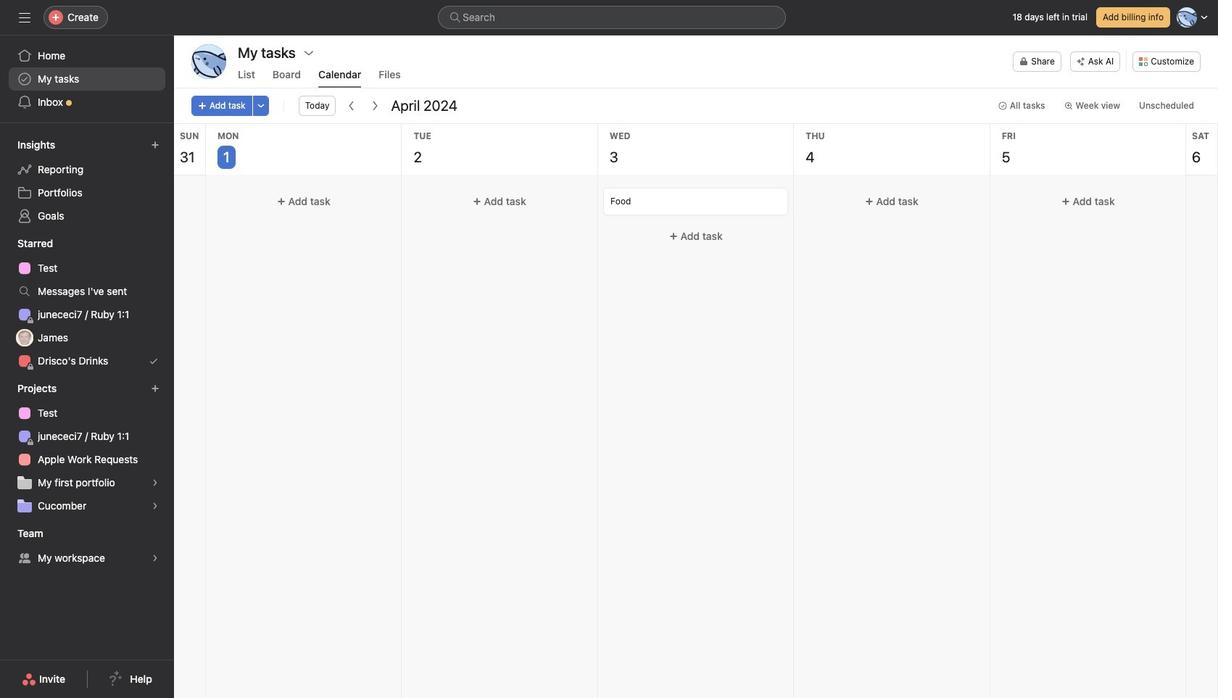 Task type: vqa. For each thing, say whether or not it's contained in the screenshot.
Hide sidebar icon
yes



Task type: locate. For each thing, give the bounding box(es) containing it.
new insights image
[[151, 141, 160, 149]]

starred element
[[0, 231, 174, 376]]

list box
[[438, 6, 786, 29]]

see details, my workspace image
[[151, 554, 160, 563]]

global element
[[0, 36, 174, 123]]

show options image
[[303, 47, 315, 59]]

hide sidebar image
[[19, 12, 30, 23]]

projects element
[[0, 376, 174, 521]]

see details, cucomber image
[[151, 502, 160, 511]]

new project or portfolio image
[[151, 384, 160, 393]]

next week image
[[369, 100, 381, 112]]

teams element
[[0, 521, 174, 573]]



Task type: describe. For each thing, give the bounding box(es) containing it.
view profile settings image
[[191, 44, 226, 79]]

more actions image
[[256, 102, 265, 110]]

previous week image
[[346, 100, 358, 112]]

see details, my first portfolio image
[[151, 479, 160, 487]]

insights element
[[0, 132, 174, 231]]



